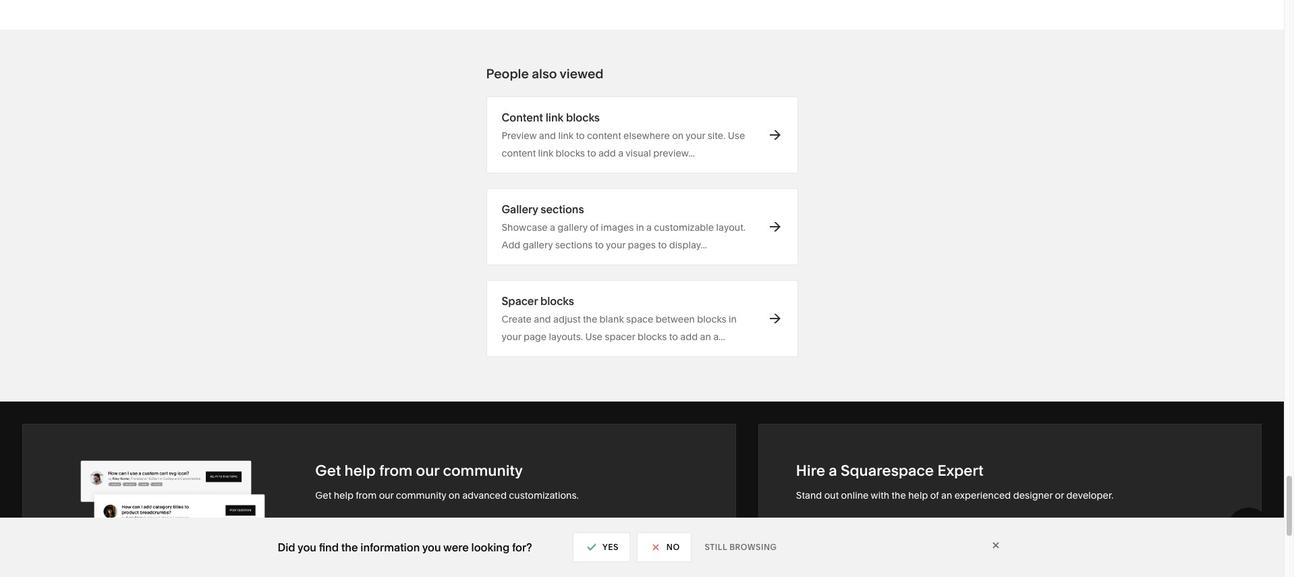 Task type: vqa. For each thing, say whether or not it's contained in the screenshot.
the bottom from
yes



Task type: describe. For each thing, give the bounding box(es) containing it.
1 vertical spatial of
[[931, 490, 940, 502]]

get help from our community on advanced customizations.
[[316, 490, 579, 502]]

visual
[[626, 147, 651, 160]]

preview
[[502, 130, 537, 142]]

get for get help from our community
[[316, 462, 341, 480]]

a inside content link blocks preview and link to content elsewhere on your site. use content link blocks to add a visual preview...
[[619, 147, 624, 160]]

to inside spacer blocks create and adjust the blank space between blocks in your page layouts. use spacer blocks to add an a...
[[669, 331, 678, 343]]

layouts.
[[549, 331, 583, 343]]

content
[[502, 111, 543, 125]]

1 vertical spatial sections
[[555, 239, 593, 251]]

2 vertical spatial link
[[538, 147, 554, 160]]

showcase
[[502, 222, 548, 234]]

1 you from the left
[[298, 541, 317, 554]]

no button
[[637, 533, 692, 562]]

expert
[[938, 462, 984, 480]]

0 horizontal spatial content
[[502, 147, 536, 160]]

help for get help from our community
[[345, 462, 376, 480]]

add inside content link blocks preview and link to content elsewhere on your site. use content link blocks to add a visual preview...
[[599, 147, 616, 160]]

create
[[502, 314, 532, 326]]

space
[[627, 314, 654, 326]]

experienced
[[955, 490, 1012, 502]]

use inside content link blocks preview and link to content elsewhere on your site. use content link blocks to add a visual preview...
[[728, 130, 746, 142]]

display...
[[670, 239, 708, 251]]

still
[[705, 542, 728, 552]]

yes button
[[573, 533, 630, 562]]

browsing
[[730, 542, 777, 552]]

no
[[667, 542, 680, 552]]

of inside gallery sections showcase a gallery of images in a customizable layout. add gallery sections to your pages to display...
[[590, 222, 599, 234]]

information
[[361, 541, 420, 554]]

0 vertical spatial content
[[587, 130, 622, 142]]

to right the preview
[[576, 130, 585, 142]]

a up pages on the top
[[647, 222, 652, 234]]

1 vertical spatial on
[[449, 490, 460, 502]]

help for get help from our community on advanced customizations.
[[334, 490, 354, 502]]

our for get help from our community on advanced customizations.
[[379, 490, 394, 502]]

between
[[656, 314, 695, 326]]

people
[[486, 66, 529, 82]]

add
[[502, 239, 521, 251]]

or
[[1056, 490, 1065, 502]]

developer.
[[1067, 490, 1114, 502]]

and inside content link blocks preview and link to content elsewhere on your site. use content link blocks to add a visual preview...
[[539, 130, 556, 142]]

footer image image
[[72, 447, 274, 558]]

1 horizontal spatial an
[[942, 490, 953, 502]]

spacer blocks create and adjust the blank space between blocks in your page layouts. use spacer blocks to add an a...
[[502, 295, 737, 343]]

and inside spacer blocks create and adjust the blank space between blocks in your page layouts. use spacer blocks to add an a...
[[534, 314, 551, 326]]

stand out online with the help of an experienced designer or developer.
[[797, 490, 1114, 502]]

0 vertical spatial sections
[[541, 203, 584, 216]]

0 vertical spatial gallery
[[558, 222, 588, 234]]

elsewhere
[[624, 130, 670, 142]]

get for get help from our community on advanced customizations.
[[316, 490, 332, 502]]

stand
[[797, 490, 823, 502]]

2 you from the left
[[422, 541, 441, 554]]

a...
[[714, 331, 726, 343]]



Task type: locate. For each thing, give the bounding box(es) containing it.
advanced
[[463, 490, 507, 502]]

site.
[[708, 130, 726, 142]]

and right the preview
[[539, 130, 556, 142]]

0 vertical spatial on
[[673, 130, 684, 142]]

0 vertical spatial use
[[728, 130, 746, 142]]

to down images
[[595, 239, 604, 251]]

1 horizontal spatial content
[[587, 130, 622, 142]]

yes
[[603, 542, 619, 552]]

pages
[[628, 239, 656, 251]]

0 horizontal spatial in
[[636, 222, 645, 234]]

1 vertical spatial use
[[586, 331, 603, 343]]

0 vertical spatial in
[[636, 222, 645, 234]]

our down get help from our community
[[379, 490, 394, 502]]

to left visual
[[588, 147, 597, 160]]

1 horizontal spatial of
[[931, 490, 940, 502]]

spacer
[[605, 331, 636, 343]]

sections
[[541, 203, 584, 216], [555, 239, 593, 251]]

on left advanced
[[449, 490, 460, 502]]

add
[[599, 147, 616, 160], [681, 331, 698, 343]]

did you find the information you were looking for?
[[278, 541, 532, 554]]

layout.
[[717, 222, 746, 234]]

and
[[539, 130, 556, 142], [534, 314, 551, 326]]

the inside spacer blocks create and adjust the blank space between blocks in your page layouts. use spacer blocks to add an a...
[[583, 314, 598, 326]]

viewed
[[560, 66, 604, 82]]

0 horizontal spatial you
[[298, 541, 317, 554]]

sections right add at the left
[[555, 239, 593, 251]]

gallery down showcase
[[523, 239, 553, 251]]

1 vertical spatial add
[[681, 331, 698, 343]]

1 horizontal spatial use
[[728, 130, 746, 142]]

for?
[[512, 541, 532, 554]]

in inside gallery sections showcase a gallery of images in a customizable layout. add gallery sections to your pages to display...
[[636, 222, 645, 234]]

in up pages on the top
[[636, 222, 645, 234]]

an
[[700, 331, 711, 343], [942, 490, 953, 502]]

1 vertical spatial in
[[729, 314, 737, 326]]

0 vertical spatial get
[[316, 462, 341, 480]]

use down the blank
[[586, 331, 603, 343]]

0 horizontal spatial the
[[341, 541, 358, 554]]

2 horizontal spatial your
[[686, 130, 706, 142]]

0 vertical spatial an
[[700, 331, 711, 343]]

preview...
[[654, 147, 695, 160]]

1 horizontal spatial in
[[729, 314, 737, 326]]

a right hire
[[829, 462, 838, 480]]

1 vertical spatial and
[[534, 314, 551, 326]]

you
[[298, 541, 317, 554], [422, 541, 441, 554]]

from for get help from our community
[[379, 462, 413, 480]]

out
[[825, 490, 839, 502]]

page
[[524, 331, 547, 343]]

1 vertical spatial an
[[942, 490, 953, 502]]

did
[[278, 541, 295, 554]]

0 vertical spatial your
[[686, 130, 706, 142]]

your down images
[[606, 239, 626, 251]]

an left a...
[[700, 331, 711, 343]]

link right the preview
[[559, 130, 574, 142]]

1 horizontal spatial add
[[681, 331, 698, 343]]

0 vertical spatial and
[[539, 130, 556, 142]]

your inside gallery sections showcase a gallery of images in a customizable layout. add gallery sections to your pages to display...
[[606, 239, 626, 251]]

people also viewed
[[486, 66, 604, 82]]

1 vertical spatial link
[[559, 130, 574, 142]]

1 horizontal spatial on
[[673, 130, 684, 142]]

content left elsewhere
[[587, 130, 622, 142]]

0 vertical spatial link
[[546, 111, 564, 125]]

help
[[345, 462, 376, 480], [334, 490, 354, 502], [909, 490, 929, 502]]

adjust
[[554, 314, 581, 326]]

find
[[319, 541, 339, 554]]

add inside spacer blocks create and adjust the blank space between blocks in your page layouts. use spacer blocks to add an a...
[[681, 331, 698, 343]]

0 horizontal spatial on
[[449, 490, 460, 502]]

1 horizontal spatial from
[[379, 462, 413, 480]]

2 vertical spatial the
[[341, 541, 358, 554]]

still browsing
[[705, 542, 777, 552]]

1 horizontal spatial gallery
[[558, 222, 588, 234]]

with
[[871, 490, 890, 502]]

of left images
[[590, 222, 599, 234]]

customizable
[[654, 222, 714, 234]]

1 vertical spatial community
[[396, 490, 447, 502]]

designer
[[1014, 490, 1053, 502]]

0 horizontal spatial from
[[356, 490, 377, 502]]

2 vertical spatial your
[[502, 331, 522, 343]]

an down expert
[[942, 490, 953, 502]]

0 horizontal spatial an
[[700, 331, 711, 343]]

2 get from the top
[[316, 490, 332, 502]]

to right pages on the top
[[658, 239, 667, 251]]

your inside content link blocks preview and link to content elsewhere on your site. use content link blocks to add a visual preview...
[[686, 130, 706, 142]]

1 horizontal spatial your
[[606, 239, 626, 251]]

1 get from the top
[[316, 462, 341, 480]]

1 vertical spatial your
[[606, 239, 626, 251]]

a right showcase
[[550, 222, 556, 234]]

a left visual
[[619, 147, 624, 160]]

your down the create
[[502, 331, 522, 343]]

link down content
[[538, 147, 554, 160]]

content link blocks preview and link to content elsewhere on your site. use content link blocks to add a visual preview...
[[502, 111, 746, 160]]

community up advanced
[[443, 462, 523, 480]]

0 vertical spatial add
[[599, 147, 616, 160]]

0 horizontal spatial your
[[502, 331, 522, 343]]

community for get help from our community
[[443, 462, 523, 480]]

hire
[[797, 462, 826, 480]]

1 vertical spatial content
[[502, 147, 536, 160]]

gallery
[[558, 222, 588, 234], [523, 239, 553, 251]]

on
[[673, 130, 684, 142], [449, 490, 460, 502]]

get
[[316, 462, 341, 480], [316, 490, 332, 502]]

use inside spacer blocks create and adjust the blank space between blocks in your page layouts. use spacer blocks to add an a...
[[586, 331, 603, 343]]

community down get help from our community
[[396, 490, 447, 502]]

your
[[686, 130, 706, 142], [606, 239, 626, 251], [502, 331, 522, 343]]

also
[[532, 66, 557, 82]]

get help from our community
[[316, 462, 523, 480]]

gallery
[[502, 203, 538, 216]]

were
[[444, 541, 469, 554]]

squarespace
[[841, 462, 935, 480]]

1 vertical spatial gallery
[[523, 239, 553, 251]]

0 horizontal spatial our
[[379, 490, 394, 502]]

0 horizontal spatial add
[[599, 147, 616, 160]]

1 horizontal spatial you
[[422, 541, 441, 554]]

of down expert
[[931, 490, 940, 502]]

you left were
[[422, 541, 441, 554]]

the
[[583, 314, 598, 326], [892, 490, 907, 502], [341, 541, 358, 554]]

still browsing button
[[705, 533, 777, 562]]

0 vertical spatial of
[[590, 222, 599, 234]]

0 horizontal spatial gallery
[[523, 239, 553, 251]]

images
[[601, 222, 634, 234]]

in right between
[[729, 314, 737, 326]]

gallery sections showcase a gallery of images in a customizable layout. add gallery sections to your pages to display...
[[502, 203, 746, 251]]

on up preview...
[[673, 130, 684, 142]]

0 vertical spatial our
[[416, 462, 440, 480]]

looking
[[472, 541, 510, 554]]

2 horizontal spatial the
[[892, 490, 907, 502]]

from up get help from our community on advanced customizations. on the bottom left of page
[[379, 462, 413, 480]]

online
[[842, 490, 869, 502]]

1 vertical spatial the
[[892, 490, 907, 502]]

our up get help from our community on advanced customizations. on the bottom left of page
[[416, 462, 440, 480]]

from
[[379, 462, 413, 480], [356, 490, 377, 502]]

add down between
[[681, 331, 698, 343]]

1 vertical spatial get
[[316, 490, 332, 502]]

0 vertical spatial community
[[443, 462, 523, 480]]

1 vertical spatial our
[[379, 490, 394, 502]]

customizations.
[[509, 490, 579, 502]]

0 horizontal spatial use
[[586, 331, 603, 343]]

community for get help from our community on advanced customizations.
[[396, 490, 447, 502]]

1 horizontal spatial our
[[416, 462, 440, 480]]

and up page
[[534, 314, 551, 326]]

the left the blank
[[583, 314, 598, 326]]

in inside spacer blocks create and adjust the blank space between blocks in your page layouts. use spacer blocks to add an a...
[[729, 314, 737, 326]]

add left visual
[[599, 147, 616, 160]]

community
[[443, 462, 523, 480], [396, 490, 447, 502]]

you right did
[[298, 541, 317, 554]]

1 horizontal spatial the
[[583, 314, 598, 326]]

spacer
[[502, 295, 538, 308]]

on inside content link blocks preview and link to content elsewhere on your site. use content link blocks to add a visual preview...
[[673, 130, 684, 142]]

sections up showcase
[[541, 203, 584, 216]]

to down between
[[669, 331, 678, 343]]

content
[[587, 130, 622, 142], [502, 147, 536, 160]]

link right content
[[546, 111, 564, 125]]

gallery left images
[[558, 222, 588, 234]]

an inside spacer blocks create and adjust the blank space between blocks in your page layouts. use spacer blocks to add an a...
[[700, 331, 711, 343]]

0 vertical spatial the
[[583, 314, 598, 326]]

a
[[619, 147, 624, 160], [550, 222, 556, 234], [647, 222, 652, 234], [829, 462, 838, 480]]

of
[[590, 222, 599, 234], [931, 490, 940, 502]]

our for get help from our community
[[416, 462, 440, 480]]

your inside spacer blocks create and adjust the blank space between blocks in your page layouts. use spacer blocks to add an a...
[[502, 331, 522, 343]]

link
[[546, 111, 564, 125], [559, 130, 574, 142], [538, 147, 554, 160]]

blank
[[600, 314, 624, 326]]

0 vertical spatial from
[[379, 462, 413, 480]]

your left site. on the right top of page
[[686, 130, 706, 142]]

blocks
[[566, 111, 600, 125], [556, 147, 585, 160], [541, 295, 575, 308], [698, 314, 727, 326], [638, 331, 667, 343]]

1 vertical spatial from
[[356, 490, 377, 502]]

in
[[636, 222, 645, 234], [729, 314, 737, 326]]

content down the preview
[[502, 147, 536, 160]]

from for get help from our community on advanced customizations.
[[356, 490, 377, 502]]

use right site. on the right top of page
[[728, 130, 746, 142]]

from up information
[[356, 490, 377, 502]]

to
[[576, 130, 585, 142], [588, 147, 597, 160], [595, 239, 604, 251], [658, 239, 667, 251], [669, 331, 678, 343]]

the right "find"
[[341, 541, 358, 554]]

our
[[416, 462, 440, 480], [379, 490, 394, 502]]

the right with
[[892, 490, 907, 502]]

hire a squarespace expert
[[797, 462, 984, 480]]

0 horizontal spatial of
[[590, 222, 599, 234]]

use
[[728, 130, 746, 142], [586, 331, 603, 343]]



